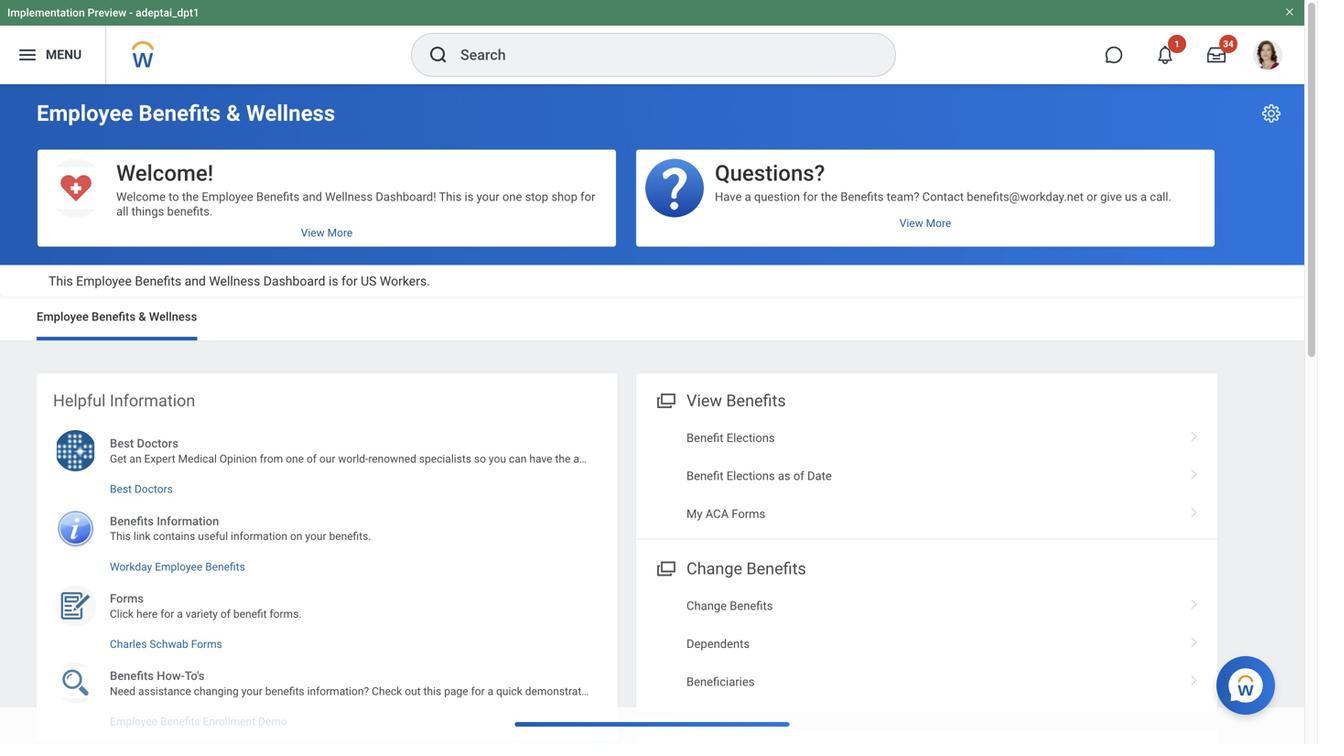Task type: describe. For each thing, give the bounding box(es) containing it.
information?
[[307, 685, 369, 698]]

can
[[509, 453, 527, 466]]

workday employee benefits link
[[37, 553, 618, 581]]

us
[[1125, 190, 1138, 204]]

date
[[808, 469, 832, 483]]

elections for benefit elections as of date
[[727, 469, 775, 483]]

on
[[290, 530, 303, 543]]

from
[[260, 453, 283, 466]]

the inside 'best doctors get an expert medical opinion from one of our world-renowned specialists so you can have the answers and confidence to make informed decisions about your health.'
[[555, 453, 571, 466]]

benefit elections
[[687, 432, 775, 445]]

your inside benefits information this link contains useful information on your benefits.
[[305, 530, 327, 543]]

for inside the welcome to the employee benefits and wellness dashboard! this is your one stop shop for all things benefits.
[[581, 190, 596, 204]]

assistance
[[138, 685, 191, 698]]

0 horizontal spatial this
[[49, 274, 73, 289]]

menu
[[46, 47, 82, 62]]

information
[[231, 530, 288, 543]]

beneficiaries
[[687, 675, 755, 689]]

main content containing employee benefits & wellness
[[0, 84, 1305, 745]]

wellness inside the welcome to the employee benefits and wellness dashboard! this is your one stop shop for all things benefits.
[[325, 190, 373, 204]]

1 change from the top
[[687, 560, 743, 579]]

page
[[444, 685, 469, 698]]

your inside the welcome to the employee benefits and wellness dashboard! this is your one stop shop for all things benefits.
[[477, 190, 500, 204]]

forms for charles schwab forms
[[191, 638, 222, 651]]

34 button
[[1197, 35, 1238, 75]]

benefits inside the welcome to the employee benefits and wellness dashboard! this is your one stop shop for all things benefits.
[[256, 190, 300, 204]]

inbox large image
[[1208, 46, 1226, 64]]

benefits how-to's need assistance changing your benefits information? check out this page for a quick demonstration.
[[110, 669, 600, 698]]

so
[[474, 453, 486, 466]]

is inside the welcome to the employee benefits and wellness dashboard! this is your one stop shop for all things benefits.
[[465, 190, 474, 204]]

welcome!
[[116, 160, 214, 186]]

and inside 'best doctors get an expert medical opinion from one of our world-renowned specialists so you can have the answers and confidence to make informed decisions about your health.'
[[617, 453, 636, 466]]

charles
[[110, 638, 147, 651]]

workers.
[[380, 274, 430, 289]]

dashboard
[[264, 274, 326, 289]]

1 change benefits from the top
[[687, 560, 807, 579]]

benefits up helpful information
[[92, 310, 136, 324]]

have a question for the benefits team? contact benefits@workday.net or give us a call.
[[715, 190, 1172, 204]]

how-
[[157, 669, 185, 683]]

search image
[[428, 44, 450, 66]]

useful
[[198, 530, 228, 543]]

list for change benefits
[[637, 588, 1218, 701]]

informed
[[737, 453, 781, 466]]

view benefits
[[687, 392, 786, 411]]

schwab
[[150, 638, 188, 651]]

answers
[[574, 453, 615, 466]]

configure this page image
[[1261, 103, 1283, 125]]

contact
[[923, 190, 964, 204]]

change benefits link
[[637, 588, 1218, 626]]

about
[[833, 453, 862, 466]]

this
[[424, 685, 442, 698]]

here
[[136, 608, 158, 621]]

this employee benefits and wellness dashboard is for us workers.
[[49, 274, 430, 289]]

forms inside forms click here for a variety of benefit forms.
[[110, 592, 144, 606]]

employee down all
[[76, 274, 132, 289]]

1 employee benefits & wellness from the top
[[37, 100, 335, 126]]

elections for benefit elections
[[727, 432, 775, 445]]

a inside benefits how-to's need assistance changing your benefits information? check out this page for a quick demonstration.
[[488, 685, 494, 698]]

benefits. inside the welcome to the employee benefits and wellness dashboard! this is your one stop shop for all things benefits.
[[167, 205, 213, 218]]

chevron right image for benefit elections
[[1183, 425, 1207, 443]]

best doctors link
[[37, 476, 618, 504]]

benefits down my aca forms
[[747, 560, 807, 579]]

best doctors get an expert medical opinion from one of our world-renowned specialists so you can have the answers and confidence to make informed decisions about your health.
[[110, 437, 921, 466]]

implementation
[[7, 6, 85, 19]]

changing
[[194, 685, 239, 698]]

benefits inside benefits how-to's need assistance changing your benefits information? check out this page for a quick demonstration.
[[110, 669, 154, 683]]

0 vertical spatial &
[[226, 100, 241, 126]]

-
[[129, 6, 133, 19]]

one inside the welcome to the employee benefits and wellness dashboard! this is your one stop shop for all things benefits.
[[503, 190, 522, 204]]

demo
[[258, 716, 287, 728]]

employee inside workday employee benefits link
[[155, 561, 203, 574]]

a right us
[[1141, 190, 1148, 204]]

quick
[[496, 685, 523, 698]]

give
[[1101, 190, 1123, 204]]

benefits inside benefits information this link contains useful information on your benefits.
[[110, 515, 154, 528]]

my aca forms link
[[637, 496, 1218, 533]]

shop
[[552, 190, 578, 204]]

team?
[[887, 190, 920, 204]]

benefit
[[233, 608, 267, 621]]

menu group image for view benefits
[[653, 387, 678, 412]]

this inside the welcome to the employee benefits and wellness dashboard! this is your one stop shop for all things benefits.
[[439, 190, 462, 204]]

and inside the welcome to the employee benefits and wellness dashboard! this is your one stop shop for all things benefits.
[[303, 190, 322, 204]]

opinion
[[220, 453, 257, 466]]

1 button
[[1146, 35, 1187, 75]]

best for best doctors get an expert medical opinion from one of our world-renowned specialists so you can have the answers and confidence to make informed decisions about your health.
[[110, 437, 134, 451]]

workday employee benefits
[[110, 561, 245, 574]]

chevron right image for my aca forms
[[1183, 501, 1207, 519]]

as
[[778, 469, 791, 483]]

welcome to the employee benefits and wellness dashboard! this is your one stop shop for all things benefits.
[[116, 190, 596, 218]]

an
[[130, 453, 142, 466]]

profile logan mcneil image
[[1254, 40, 1283, 73]]

dependents link
[[637, 626, 1218, 663]]

menu group image for change benefits
[[653, 555, 678, 580]]

benefits
[[265, 685, 305, 698]]

forms.
[[270, 608, 302, 621]]

to inside 'best doctors get an expert medical opinion from one of our world-renowned specialists so you can have the answers and confidence to make informed decisions about your health.'
[[695, 453, 705, 466]]

justify image
[[16, 44, 38, 66]]

benefit elections link
[[637, 420, 1218, 458]]

this inside benefits information this link contains useful information on your benefits.
[[110, 530, 131, 543]]

charles schwab forms
[[110, 638, 222, 651]]

decisions
[[784, 453, 831, 466]]

helpful
[[53, 392, 106, 411]]

stop
[[525, 190, 549, 204]]

check
[[372, 685, 402, 698]]

of inside list
[[794, 469, 805, 483]]

a inside forms click here for a variety of benefit forms.
[[177, 608, 183, 621]]

chevron right image for benefit elections as of date
[[1183, 463, 1207, 481]]

my
[[687, 507, 703, 521]]

need
[[110, 685, 136, 698]]

benefit for benefit elections as of date
[[687, 469, 724, 483]]

benefits inside change benefits link
[[730, 599, 773, 613]]

menu button
[[0, 26, 106, 84]]

out
[[405, 685, 421, 698]]

doctors for best doctors
[[135, 483, 173, 496]]

0 horizontal spatial is
[[329, 274, 338, 289]]

demonstration.
[[525, 685, 600, 698]]

medical
[[178, 453, 217, 466]]



Task type: locate. For each thing, give the bounding box(es) containing it.
of inside 'best doctors get an expert medical opinion from one of our world-renowned specialists so you can have the answers and confidence to make informed decisions about your health.'
[[307, 453, 317, 466]]

for right question
[[803, 190, 818, 204]]

dashboard!
[[376, 190, 436, 204]]

change up the dependents
[[687, 599, 727, 613]]

helpful information element
[[37, 374, 921, 741]]

information up expert
[[110, 392, 195, 411]]

1 vertical spatial menu group image
[[653, 555, 678, 580]]

information up the contains
[[157, 515, 219, 528]]

forms up click
[[110, 592, 144, 606]]

1 vertical spatial elections
[[727, 469, 775, 483]]

for left us
[[342, 274, 358, 289]]

employee inside employee benefits enrollment demo link
[[110, 716, 158, 728]]

best down the get
[[110, 483, 132, 496]]

is left us
[[329, 274, 338, 289]]

make
[[707, 453, 734, 466]]

0 vertical spatial elections
[[727, 432, 775, 445]]

benefits. inside benefits information this link contains useful information on your benefits.
[[329, 530, 371, 543]]

enrollment
[[203, 716, 256, 728]]

1 horizontal spatial is
[[465, 190, 474, 204]]

0 vertical spatial of
[[307, 453, 317, 466]]

forms
[[732, 507, 766, 521], [110, 592, 144, 606], [191, 638, 222, 651]]

0 vertical spatial change
[[687, 560, 743, 579]]

1 vertical spatial of
[[794, 469, 805, 483]]

your right about
[[864, 453, 885, 466]]

0 vertical spatial list
[[637, 420, 1218, 533]]

employee benefits & wellness up welcome! on the top left of the page
[[37, 100, 335, 126]]

0 vertical spatial chevron right image
[[1183, 463, 1207, 481]]

0 horizontal spatial and
[[185, 274, 206, 289]]

doctors up expert
[[137, 437, 179, 451]]

0 vertical spatial and
[[303, 190, 322, 204]]

the right have
[[555, 453, 571, 466]]

2 employee benefits & wellness from the top
[[37, 310, 197, 324]]

things
[[132, 205, 164, 218]]

0 vertical spatial best
[[110, 437, 134, 451]]

2 vertical spatial and
[[617, 453, 636, 466]]

2 horizontal spatial of
[[794, 469, 805, 483]]

1 vertical spatial chevron right image
[[1183, 593, 1207, 611]]

our
[[320, 453, 336, 466]]

call.
[[1151, 190, 1172, 204]]

1 best from the top
[[110, 437, 134, 451]]

0 vertical spatial one
[[503, 190, 522, 204]]

0 horizontal spatial benefits.
[[167, 205, 213, 218]]

wellness
[[246, 100, 335, 126], [325, 190, 373, 204], [209, 274, 260, 289], [149, 310, 197, 324]]

health.
[[888, 453, 921, 466]]

welcome
[[116, 190, 166, 204]]

of right as
[[794, 469, 805, 483]]

1 vertical spatial best
[[110, 483, 132, 496]]

menu banner
[[0, 0, 1305, 84]]

benefits inside workday employee benefits link
[[205, 561, 245, 574]]

0 horizontal spatial &
[[139, 310, 146, 324]]

1 vertical spatial this
[[49, 274, 73, 289]]

0 vertical spatial employee benefits & wellness
[[37, 100, 335, 126]]

is
[[465, 190, 474, 204], [329, 274, 338, 289]]

benefits up need
[[110, 669, 154, 683]]

to left 'make'
[[695, 453, 705, 466]]

confidence
[[638, 453, 692, 466]]

benefits up welcome! on the top left of the page
[[139, 100, 221, 126]]

doctors down expert
[[135, 483, 173, 496]]

one left stop
[[503, 190, 522, 204]]

1 vertical spatial one
[[286, 453, 304, 466]]

expert
[[144, 453, 176, 466]]

0 horizontal spatial the
[[182, 190, 199, 204]]

chevron right image for dependents
[[1183, 631, 1207, 649]]

1 vertical spatial is
[[329, 274, 338, 289]]

1 vertical spatial change benefits
[[687, 599, 773, 613]]

forms click here for a variety of benefit forms.
[[110, 592, 302, 621]]

your inside 'best doctors get an expert medical opinion from one of our world-renowned specialists so you can have the answers and confidence to make informed decisions about your health.'
[[864, 453, 885, 466]]

benefits information this link contains useful information on your benefits.
[[110, 515, 371, 543]]

best doctors
[[110, 483, 173, 496]]

1 menu group image from the top
[[653, 387, 678, 412]]

your inside benefits how-to's need assistance changing your benefits information? check out this page for a quick demonstration.
[[242, 685, 263, 698]]

question
[[755, 190, 800, 204]]

list for view benefits
[[637, 420, 1218, 533]]

or
[[1087, 190, 1098, 204]]

your left stop
[[477, 190, 500, 204]]

your
[[477, 190, 500, 204], [864, 453, 885, 466], [305, 530, 327, 543], [242, 685, 263, 698]]

1 horizontal spatial forms
[[191, 638, 222, 651]]

chevron right image inside 'benefit elections as of date' link
[[1183, 463, 1207, 481]]

workday
[[110, 561, 152, 574]]

the inside the welcome to the employee benefits and wellness dashboard! this is your one stop shop for all things benefits.
[[182, 190, 199, 204]]

implementation preview -   adeptai_dpt1
[[7, 6, 200, 19]]

benefits up the dependents
[[730, 599, 773, 613]]

1 vertical spatial forms
[[110, 592, 144, 606]]

forms inside charles schwab forms link
[[191, 638, 222, 651]]

1 horizontal spatial and
[[303, 190, 322, 204]]

to's
[[185, 669, 205, 683]]

2 elections from the top
[[727, 469, 775, 483]]

all
[[116, 205, 129, 218]]

0 vertical spatial doctors
[[137, 437, 179, 451]]

world-
[[338, 453, 368, 466]]

information inside benefits information this link contains useful information on your benefits.
[[157, 515, 219, 528]]

1 horizontal spatial benefits.
[[329, 530, 371, 543]]

Search Workday  search field
[[461, 35, 858, 75]]

employee down menu
[[37, 100, 133, 126]]

0 vertical spatial benefits.
[[167, 205, 213, 218]]

benefit elections as of date
[[687, 469, 832, 483]]

your right on
[[305, 530, 327, 543]]

list containing change benefits
[[637, 588, 1218, 701]]

1 horizontal spatial one
[[503, 190, 522, 204]]

change benefits down my aca forms
[[687, 560, 807, 579]]

0 vertical spatial is
[[465, 190, 474, 204]]

chevron right image
[[1183, 463, 1207, 481], [1183, 593, 1207, 611]]

employee benefits & wellness up helpful information
[[37, 310, 197, 324]]

0 vertical spatial benefit
[[687, 432, 724, 445]]

1 chevron right image from the top
[[1183, 463, 1207, 481]]

employee
[[37, 100, 133, 126], [202, 190, 253, 204], [76, 274, 132, 289], [37, 310, 89, 324], [155, 561, 203, 574], [110, 716, 158, 728]]

contains
[[153, 530, 195, 543]]

1 benefit from the top
[[687, 432, 724, 445]]

us
[[361, 274, 377, 289]]

forms for my aca forms
[[732, 507, 766, 521]]

benefit up 'make'
[[687, 432, 724, 445]]

1 chevron right image from the top
[[1183, 425, 1207, 443]]

a right 'have'
[[745, 190, 752, 204]]

2 horizontal spatial this
[[439, 190, 462, 204]]

2 chevron right image from the top
[[1183, 501, 1207, 519]]

1 vertical spatial doctors
[[135, 483, 173, 496]]

main content
[[0, 84, 1305, 745]]

for right shop
[[581, 190, 596, 204]]

2 horizontal spatial forms
[[732, 507, 766, 521]]

link
[[134, 530, 151, 543]]

forms right 'aca'
[[732, 507, 766, 521]]

of left our
[[307, 453, 317, 466]]

2 vertical spatial forms
[[191, 638, 222, 651]]

the right question
[[821, 190, 838, 204]]

1 vertical spatial information
[[157, 515, 219, 528]]

4 chevron right image from the top
[[1183, 669, 1207, 687]]

chevron right image
[[1183, 425, 1207, 443], [1183, 501, 1207, 519], [1183, 631, 1207, 649], [1183, 669, 1207, 687]]

change benefits inside list
[[687, 599, 773, 613]]

chevron right image inside benefit elections link
[[1183, 425, 1207, 443]]

of right the variety
[[221, 608, 231, 621]]

benefits down things on the top left
[[135, 274, 181, 289]]

0 vertical spatial this
[[439, 190, 462, 204]]

0 vertical spatial to
[[169, 190, 179, 204]]

employee benefits enrollment demo
[[110, 716, 287, 728]]

list containing benefit elections
[[637, 420, 1218, 533]]

change benefits up the dependents
[[687, 599, 773, 613]]

2 chevron right image from the top
[[1183, 593, 1207, 611]]

forms inside my aca forms link
[[732, 507, 766, 521]]

change down 'aca'
[[687, 560, 743, 579]]

1 horizontal spatial of
[[307, 453, 317, 466]]

1 elections from the top
[[727, 432, 775, 445]]

information
[[110, 392, 195, 411], [157, 515, 219, 528]]

1 vertical spatial benefits.
[[329, 530, 371, 543]]

doctors
[[137, 437, 179, 451], [135, 483, 173, 496]]

to down welcome! on the top left of the page
[[169, 190, 179, 204]]

for right page
[[471, 685, 485, 698]]

benefits up "dashboard"
[[256, 190, 300, 204]]

chevron right image for beneficiaries
[[1183, 669, 1207, 687]]

benefits left team?
[[841, 190, 884, 204]]

change inside list
[[687, 599, 727, 613]]

2 horizontal spatial and
[[617, 453, 636, 466]]

1 vertical spatial &
[[139, 310, 146, 324]]

0 horizontal spatial of
[[221, 608, 231, 621]]

have
[[530, 453, 553, 466]]

1 horizontal spatial to
[[695, 453, 705, 466]]

&
[[226, 100, 241, 126], [139, 310, 146, 324]]

you
[[489, 453, 506, 466]]

1 list from the top
[[637, 420, 1218, 533]]

information for helpful
[[110, 392, 195, 411]]

dependents
[[687, 637, 750, 651]]

employee up the helpful
[[37, 310, 89, 324]]

employee down need
[[110, 716, 158, 728]]

chevron right image inside dependents link
[[1183, 631, 1207, 649]]

2 benefit from the top
[[687, 469, 724, 483]]

chevron right image inside change benefits link
[[1183, 593, 1207, 611]]

benefit down 'make'
[[687, 469, 724, 483]]

2 change from the top
[[687, 599, 727, 613]]

menu group image
[[653, 387, 678, 412], [653, 555, 678, 580]]

chevron right image for change benefits
[[1183, 593, 1207, 611]]

doctors for best doctors get an expert medical opinion from one of our world-renowned specialists so you can have the answers and confidence to make informed decisions about your health.
[[137, 437, 179, 451]]

one inside 'best doctors get an expert medical opinion from one of our world-renowned specialists so you can have the answers and confidence to make informed decisions about your health.'
[[286, 453, 304, 466]]

the down welcome! on the top left of the page
[[182, 190, 199, 204]]

2 list from the top
[[637, 588, 1218, 701]]

of inside forms click here for a variety of benefit forms.
[[221, 608, 231, 621]]

2 change benefits from the top
[[687, 599, 773, 613]]

2 vertical spatial of
[[221, 608, 231, 621]]

change benefits
[[687, 560, 807, 579], [687, 599, 773, 613]]

benefits down useful
[[205, 561, 245, 574]]

elections up informed
[[727, 432, 775, 445]]

2 best from the top
[[110, 483, 132, 496]]

notifications large image
[[1157, 46, 1175, 64]]

1 horizontal spatial &
[[226, 100, 241, 126]]

elections
[[727, 432, 775, 445], [727, 469, 775, 483]]

chevron right image inside my aca forms link
[[1183, 501, 1207, 519]]

employee inside the welcome to the employee benefits and wellness dashboard! this is your one stop shop for all things benefits.
[[202, 190, 253, 204]]

1 horizontal spatial the
[[555, 453, 571, 466]]

0 vertical spatial menu group image
[[653, 387, 678, 412]]

forms down the variety
[[191, 638, 222, 651]]

0 vertical spatial forms
[[732, 507, 766, 521]]

2 vertical spatial this
[[110, 530, 131, 543]]

1 vertical spatial to
[[695, 453, 705, 466]]

to inside the welcome to the employee benefits and wellness dashboard! this is your one stop shop for all things benefits.
[[169, 190, 179, 204]]

employee benefits enrollment demo link
[[37, 708, 618, 736]]

2 menu group image from the top
[[653, 555, 678, 580]]

benefit
[[687, 432, 724, 445], [687, 469, 724, 483]]

benefits up "link"
[[110, 515, 154, 528]]

employee down the contains
[[155, 561, 203, 574]]

benefits. right things on the top left
[[167, 205, 213, 218]]

a left quick on the left bottom of page
[[488, 685, 494, 698]]

for inside forms click here for a variety of benefit forms.
[[160, 608, 174, 621]]

for
[[581, 190, 596, 204], [803, 190, 818, 204], [342, 274, 358, 289], [160, 608, 174, 621], [471, 685, 485, 698]]

employee down welcome! on the top left of the page
[[202, 190, 253, 204]]

1 vertical spatial benefit
[[687, 469, 724, 483]]

view
[[687, 392, 722, 411]]

elections down informed
[[727, 469, 775, 483]]

this
[[439, 190, 462, 204], [49, 274, 73, 289], [110, 530, 131, 543]]

benefits. up workday employee benefits link
[[329, 530, 371, 543]]

1 vertical spatial list
[[637, 588, 1218, 701]]

0 vertical spatial information
[[110, 392, 195, 411]]

list
[[637, 420, 1218, 533], [637, 588, 1218, 701]]

benefits.
[[167, 205, 213, 218], [329, 530, 371, 543]]

a left the variety
[[177, 608, 183, 621]]

1 vertical spatial employee benefits & wellness
[[37, 310, 197, 324]]

3 chevron right image from the top
[[1183, 631, 1207, 649]]

your left benefits
[[242, 685, 263, 698]]

34
[[1224, 38, 1234, 49]]

best inside best doctors link
[[110, 483, 132, 496]]

for inside benefits how-to's need assistance changing your benefits information? check out this page for a quick demonstration.
[[471, 685, 485, 698]]

of
[[307, 453, 317, 466], [794, 469, 805, 483], [221, 608, 231, 621]]

1 horizontal spatial this
[[110, 530, 131, 543]]

chevron right image inside beneficiaries link
[[1183, 669, 1207, 687]]

adeptai_dpt1
[[136, 6, 200, 19]]

0 horizontal spatial to
[[169, 190, 179, 204]]

renowned
[[368, 453, 417, 466]]

benefits up benefit elections
[[727, 392, 786, 411]]

is right dashboard!
[[465, 190, 474, 204]]

2 horizontal spatial the
[[821, 190, 838, 204]]

for right the here
[[160, 608, 174, 621]]

charles schwab forms link
[[37, 631, 618, 658]]

best
[[110, 437, 134, 451], [110, 483, 132, 496]]

my aca forms
[[687, 507, 766, 521]]

best up the get
[[110, 437, 134, 451]]

benefit for benefit elections
[[687, 432, 724, 445]]

specialists
[[419, 453, 472, 466]]

click
[[110, 608, 134, 621]]

preview
[[88, 6, 127, 19]]

benefits inside employee benefits enrollment demo link
[[160, 716, 200, 728]]

0 vertical spatial change benefits
[[687, 560, 807, 579]]

information for benefits
[[157, 515, 219, 528]]

close environment banner image
[[1285, 6, 1296, 17]]

have
[[715, 190, 742, 204]]

benefits down assistance
[[160, 716, 200, 728]]

0 horizontal spatial forms
[[110, 592, 144, 606]]

1 vertical spatial and
[[185, 274, 206, 289]]

doctors inside 'best doctors get an expert medical opinion from one of our world-renowned specialists so you can have the answers and confidence to make informed decisions about your health.'
[[137, 437, 179, 451]]

0 horizontal spatial one
[[286, 453, 304, 466]]

best for best doctors
[[110, 483, 132, 496]]

benefit elections as of date link
[[637, 458, 1218, 496]]

best inside 'best doctors get an expert medical opinion from one of our world-renowned specialists so you can have the answers and confidence to make informed decisions about your health.'
[[110, 437, 134, 451]]

helpful information
[[53, 392, 195, 411]]

beneficiaries link
[[637, 663, 1218, 701]]

1 vertical spatial change
[[687, 599, 727, 613]]

one right from
[[286, 453, 304, 466]]



Task type: vqa. For each thing, say whether or not it's contained in the screenshot.


